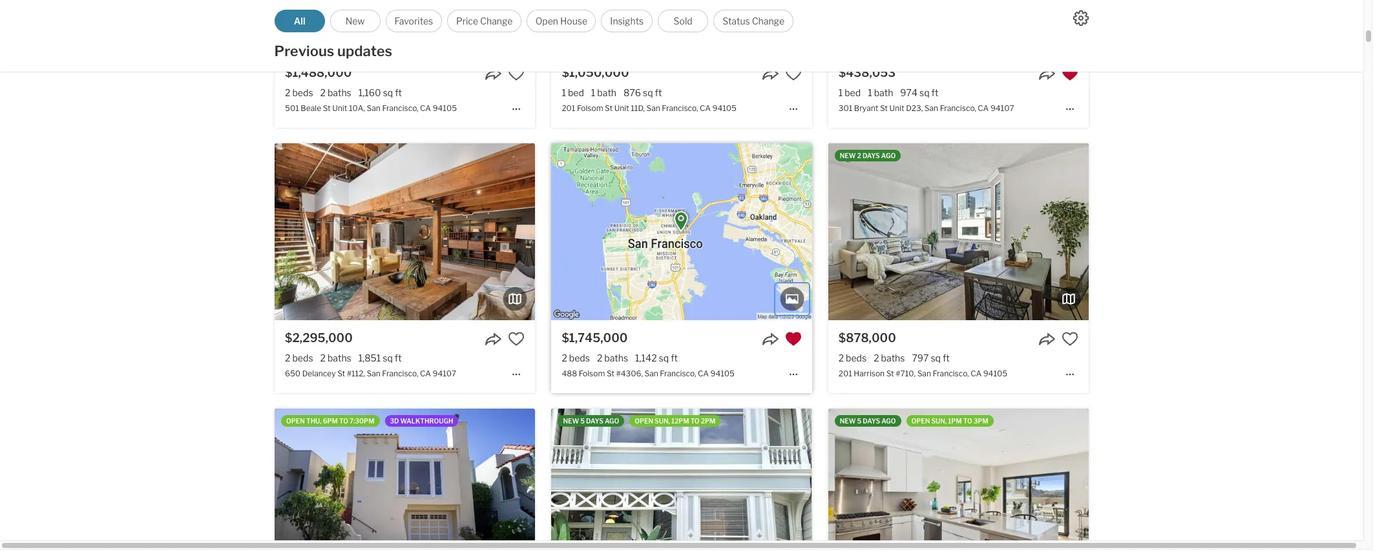 Task type: vqa. For each thing, say whether or not it's contained in the screenshot.


Task type: locate. For each thing, give the bounding box(es) containing it.
ago down the #710,
[[882, 418, 896, 426]]

Open House radio
[[527, 10, 596, 32]]

1 bed from the left
[[568, 87, 584, 98]]

2 5 from the left
[[858, 418, 862, 426]]

bed down $1,050,000
[[568, 87, 584, 98]]

0 horizontal spatial bed
[[568, 87, 584, 98]]

st left 11d,
[[605, 103, 613, 113]]

2 bath from the left
[[874, 87, 894, 98]]

1 horizontal spatial to
[[691, 418, 700, 426]]

photo of 201 folsom st unit 11d, san francisco, ca 94105 image
[[291, 0, 552, 55], [552, 0, 812, 55]]

beds
[[293, 87, 313, 98], [293, 353, 313, 364], [569, 353, 590, 364], [846, 353, 867, 364]]

st for $1,050,000
[[605, 103, 613, 113]]

1 5 from the left
[[581, 418, 585, 426]]

1
[[562, 87, 566, 98], [591, 87, 596, 98], [839, 87, 843, 98], [868, 87, 873, 98]]

2 beds up 650
[[285, 353, 313, 364]]

201 down $1,050,000
[[562, 103, 576, 113]]

2 unit from the left
[[615, 103, 629, 113]]

to for 12pm
[[691, 418, 700, 426]]

new 5 days ago down "harrison"
[[840, 418, 896, 426]]

0 horizontal spatial 201
[[562, 103, 576, 113]]

3 photo of 501 beale st unit 10a, san francisco, ca 94105 image from the left
[[535, 0, 796, 55]]

insights
[[611, 16, 644, 27]]

bath down $1,050,000
[[598, 87, 617, 98]]

3 to from the left
[[964, 418, 973, 426]]

1 photo of 501 beale st unit 10a, san francisco, ca 94105 image from the left
[[14, 0, 275, 55]]

2 new 5 days ago from the left
[[840, 418, 896, 426]]

#112,
[[347, 369, 365, 379]]

2 up "harrison"
[[874, 353, 880, 364]]

st right bryant
[[880, 103, 888, 113]]

1 to from the left
[[339, 418, 348, 426]]

open sun, 1pm to 3pm
[[912, 418, 989, 426]]

thu,
[[306, 418, 322, 426]]

to left 2pm
[[691, 418, 700, 426]]

0 horizontal spatial open
[[286, 418, 305, 426]]

change right 'price'
[[480, 16, 513, 27]]

1,142 sq ft
[[636, 353, 678, 364]]

bath for $438,053
[[874, 87, 894, 98]]

488
[[562, 369, 577, 379]]

2 photo of 3824 24th st #501, san francisco, ca 94114 image from the left
[[829, 409, 1089, 551]]

folsom
[[577, 103, 604, 113], [579, 369, 605, 379]]

2 horizontal spatial open
[[912, 418, 930, 426]]

change
[[480, 16, 513, 27], [752, 16, 785, 27]]

ft for $1,488,000
[[395, 87, 402, 98]]

beds up 488
[[569, 353, 590, 364]]

1 horizontal spatial 201
[[839, 369, 853, 379]]

ca
[[420, 103, 431, 113], [700, 103, 711, 113], [978, 103, 989, 113], [420, 369, 431, 379], [698, 369, 709, 379], [971, 369, 982, 379]]

1pm
[[949, 418, 962, 426]]

3pm
[[974, 418, 989, 426]]

favorite button image for $1,050,000
[[785, 65, 802, 82]]

photo of 55 loraine ct, san francisco, ca 94118 image
[[14, 409, 275, 551], [275, 409, 535, 551], [535, 409, 796, 551]]

francisco, right d23,
[[940, 103, 977, 113]]

ago down #4306,
[[605, 418, 619, 426]]

1 vertical spatial 94107
[[433, 369, 457, 379]]

new 5 days ago
[[563, 418, 619, 426], [840, 418, 896, 426]]

st for $438,053
[[880, 103, 888, 113]]

status change
[[723, 16, 785, 27]]

sq right 1,142
[[659, 353, 669, 364]]

3 photo of 201 harrison st #710, san francisco, ca 94105 image from the left
[[1089, 143, 1350, 321]]

1 horizontal spatial 1 bed
[[839, 87, 861, 98]]

1 horizontal spatial unit
[[615, 103, 629, 113]]

1 horizontal spatial 5
[[858, 418, 862, 426]]

Favorites radio
[[386, 10, 442, 32]]

2 baths up #4306,
[[597, 353, 628, 364]]

0 horizontal spatial favorite button checkbox
[[508, 65, 525, 82]]

ft for $2,295,000
[[395, 353, 402, 364]]

0 horizontal spatial 5
[[581, 418, 585, 426]]

1 unit from the left
[[332, 103, 347, 113]]

sq right 876
[[643, 87, 653, 98]]

2 horizontal spatial favorite button checkbox
[[1062, 331, 1079, 348]]

to right 1pm
[[964, 418, 973, 426]]

st for $878,000
[[887, 369, 895, 379]]

0 vertical spatial folsom
[[577, 103, 604, 113]]

1 change from the left
[[480, 16, 513, 27]]

folsom for $1,050,000
[[577, 103, 604, 113]]

201 harrison st #710, san francisco, ca 94105
[[839, 369, 1008, 379]]

new
[[840, 152, 856, 160], [563, 418, 579, 426], [840, 418, 856, 426]]

folsom down $1,050,000
[[577, 103, 604, 113]]

bath up bryant
[[874, 87, 894, 98]]

2 baths up 10a,
[[320, 87, 352, 98]]

change inside option
[[480, 16, 513, 27]]

price
[[456, 16, 478, 27]]

sun, left 12pm
[[655, 418, 670, 426]]

2 beds up 488
[[562, 353, 590, 364]]

$438,053
[[839, 66, 896, 79]]

0 vertical spatial 94107
[[991, 103, 1015, 113]]

1 horizontal spatial favorite button checkbox
[[785, 65, 802, 82]]

2 1 bath from the left
[[868, 87, 894, 98]]

baths up #112,
[[328, 353, 352, 364]]

0 horizontal spatial to
[[339, 418, 348, 426]]

sq right 974
[[920, 87, 930, 98]]

days for open sun, 12pm to 2pm
[[586, 418, 604, 426]]

1 horizontal spatial bed
[[845, 87, 861, 98]]

0 vertical spatial 201
[[562, 103, 576, 113]]

ago for open sun, 1pm to 3pm
[[882, 418, 896, 426]]

6pm
[[323, 418, 338, 426]]

ago
[[882, 152, 896, 160], [605, 418, 619, 426], [882, 418, 896, 426]]

favorite button image for $878,000
[[1062, 331, 1079, 348]]

1,851 sq ft
[[359, 353, 402, 364]]

open for open sun, 1pm to 3pm
[[912, 418, 930, 426]]

2 baths up delancey
[[320, 353, 352, 364]]

2
[[285, 87, 291, 98], [320, 87, 326, 98], [858, 152, 862, 160], [285, 353, 291, 364], [320, 353, 326, 364], [562, 353, 567, 364], [597, 353, 603, 364], [839, 353, 844, 364], [874, 353, 880, 364]]

3 photo of 301 bryant st unit d23, san francisco, ca 94107 image from the left
[[1089, 0, 1350, 55]]

2 change from the left
[[752, 16, 785, 27]]

0 horizontal spatial unit
[[332, 103, 347, 113]]

650
[[285, 369, 301, 379]]

favorite button image for $1,488,000
[[508, 65, 525, 82]]

bed
[[568, 87, 584, 98], [845, 87, 861, 98]]

beds up beale
[[293, 87, 313, 98]]

2 horizontal spatial favorite button checkbox
[[1062, 65, 1079, 82]]

974
[[901, 87, 918, 98]]

photo of 3014 - 3016 pierce st, san francisco, ca 94123 image
[[291, 409, 552, 551], [552, 409, 812, 551], [812, 409, 1073, 551]]

francisco,
[[382, 103, 419, 113], [662, 103, 699, 113], [940, 103, 977, 113], [382, 369, 419, 379], [660, 369, 697, 379], [933, 369, 969, 379]]

baths up 10a,
[[328, 87, 352, 98]]

favorite button image
[[785, 65, 802, 82], [785, 331, 802, 348], [1062, 331, 1079, 348]]

baths for $1,745,000
[[605, 353, 628, 364]]

0 horizontal spatial bath
[[598, 87, 617, 98]]

1 bath down $1,050,000
[[591, 87, 617, 98]]

favorite button checkbox
[[785, 65, 802, 82], [1062, 65, 1079, 82], [508, 331, 525, 348]]

sq for $1,745,000
[[659, 353, 669, 364]]

1 bath from the left
[[598, 87, 617, 98]]

baths for $1,488,000
[[328, 87, 352, 98]]

1 vertical spatial folsom
[[579, 369, 605, 379]]

unit for $438,053
[[890, 103, 905, 113]]

beds for $1,745,000
[[569, 353, 590, 364]]

0 horizontal spatial sun,
[[655, 418, 670, 426]]

1 horizontal spatial new 5 days ago
[[840, 418, 896, 426]]

ft for $878,000
[[943, 353, 950, 364]]

1 horizontal spatial bath
[[874, 87, 894, 98]]

bed up 301
[[845, 87, 861, 98]]

to right 6pm
[[339, 418, 348, 426]]

st left #4306,
[[607, 369, 615, 379]]

0 horizontal spatial 94107
[[433, 369, 457, 379]]

2 baths up the #710,
[[874, 353, 905, 364]]

New radio
[[330, 10, 381, 32]]

san down the 1,851
[[367, 369, 381, 379]]

to
[[339, 418, 348, 426], [691, 418, 700, 426], [964, 418, 973, 426]]

ft right 797
[[943, 353, 950, 364]]

1 horizontal spatial open
[[635, 418, 654, 426]]

beds up "harrison"
[[846, 353, 867, 364]]

1 bed up 301
[[839, 87, 861, 98]]

favorites
[[395, 16, 433, 27]]

unit left d23,
[[890, 103, 905, 113]]

2 down $1,745,000
[[597, 353, 603, 364]]

1 1 bath from the left
[[591, 87, 617, 98]]

unit left 11d,
[[615, 103, 629, 113]]

open
[[286, 418, 305, 426], [635, 418, 654, 426], [912, 418, 930, 426]]

ft
[[395, 87, 402, 98], [655, 87, 662, 98], [932, 87, 939, 98], [395, 353, 402, 364], [671, 353, 678, 364], [943, 353, 950, 364]]

2 horizontal spatial to
[[964, 418, 973, 426]]

new 2 days ago
[[840, 152, 896, 160]]

1 horizontal spatial change
[[752, 16, 785, 27]]

1 horizontal spatial sun,
[[932, 418, 947, 426]]

favorite button checkbox
[[508, 65, 525, 82], [785, 331, 802, 348], [1062, 331, 1079, 348]]

ago down '301 bryant st unit d23, san francisco, ca 94107'
[[882, 152, 896, 160]]

open left 12pm
[[635, 418, 654, 426]]

2 up delancey
[[320, 353, 326, 364]]

baths
[[328, 87, 352, 98], [328, 353, 352, 364], [605, 353, 628, 364], [882, 353, 905, 364]]

3 photo of 650 delancey st #112, san francisco, ca 94107 image from the left
[[535, 143, 796, 321]]

sun, left 1pm
[[932, 418, 947, 426]]

to for 1pm
[[964, 418, 973, 426]]

change right "status"
[[752, 16, 785, 27]]

1,142
[[636, 353, 657, 364]]

unit for $1,488,000
[[332, 103, 347, 113]]

2 open from the left
[[635, 418, 654, 426]]

0 horizontal spatial favorite button checkbox
[[508, 331, 525, 348]]

$878,000
[[839, 332, 897, 345]]

bath
[[598, 87, 617, 98], [874, 87, 894, 98]]

open left 1pm
[[912, 418, 930, 426]]

delancey
[[302, 369, 336, 379]]

ft right 1,142
[[671, 353, 678, 364]]

unit
[[332, 103, 347, 113], [615, 103, 629, 113], [890, 103, 905, 113]]

0 horizontal spatial 1 bed
[[562, 87, 584, 98]]

photo of 501 beale st unit 10a, san francisco, ca 94105 image
[[14, 0, 275, 55], [275, 0, 535, 55], [535, 0, 796, 55]]

5
[[581, 418, 585, 426], [858, 418, 862, 426]]

2 1 from the left
[[591, 87, 596, 98]]

2 baths for $1,488,000
[[320, 87, 352, 98]]

1,160
[[359, 87, 381, 98]]

sq
[[383, 87, 393, 98], [643, 87, 653, 98], [920, 87, 930, 98], [383, 353, 393, 364], [659, 353, 669, 364], [931, 353, 941, 364]]

open for open sun, 12pm to 2pm
[[635, 418, 654, 426]]

2pm
[[701, 418, 716, 426]]

2 photo of 55 loraine ct, san francisco, ca 94118 image from the left
[[275, 409, 535, 551]]

1 horizontal spatial favorite button checkbox
[[785, 331, 802, 348]]

change inside radio
[[752, 16, 785, 27]]

days
[[863, 152, 880, 160], [586, 418, 604, 426], [863, 418, 881, 426]]

bed for $438,053
[[845, 87, 861, 98]]

d23,
[[906, 103, 923, 113]]

favorite button image for $1,745,000
[[785, 331, 802, 348]]

1 vertical spatial 201
[[839, 369, 853, 379]]

488 folsom st #4306, san francisco, ca 94105 image
[[552, 143, 812, 321]]

st right beale
[[323, 103, 331, 113]]

94105
[[433, 103, 457, 113], [713, 103, 737, 113], [711, 369, 735, 379], [984, 369, 1008, 379]]

650 delancey st #112, san francisco, ca 94107
[[285, 369, 457, 379]]

to for 6pm
[[339, 418, 348, 426]]

2 bed from the left
[[845, 87, 861, 98]]

st for $1,488,000
[[323, 103, 331, 113]]

2 to from the left
[[691, 418, 700, 426]]

797 sq ft
[[912, 353, 950, 364]]

photo of 201 harrison st #710, san francisco, ca 94105 image
[[568, 143, 829, 321], [829, 143, 1089, 321], [1089, 143, 1350, 321]]

2 horizontal spatial unit
[[890, 103, 905, 113]]

open for open thu, 6pm to 7:30pm
[[286, 418, 305, 426]]

2 beds up "harrison"
[[839, 353, 867, 364]]

francisco, down 797 sq ft
[[933, 369, 969, 379]]

unit for $1,050,000
[[615, 103, 629, 113]]

st left #112,
[[338, 369, 345, 379]]

5 for open sun, 12pm to 2pm
[[581, 418, 585, 426]]

2 beds for $2,295,000
[[285, 353, 313, 364]]

ft up the "201 folsom st unit 11d, san francisco, ca 94105"
[[655, 87, 662, 98]]

2 sun, from the left
[[932, 418, 947, 426]]

open left thu,
[[286, 418, 305, 426]]

1 bath for $1,050,000
[[591, 87, 617, 98]]

$1,745,000
[[562, 332, 628, 345]]

sq for $1,488,000
[[383, 87, 393, 98]]

baths up the #710,
[[882, 353, 905, 364]]

3d walkthrough
[[390, 418, 453, 426]]

0 horizontal spatial change
[[480, 16, 513, 27]]

0 horizontal spatial 1 bath
[[591, 87, 617, 98]]

94107
[[991, 103, 1015, 113], [433, 369, 457, 379]]

1 photo of 201 folsom st unit 11d, san francisco, ca 94105 image from the left
[[291, 0, 552, 55]]

2 beds for $1,745,000
[[562, 353, 590, 364]]

previous updates
[[274, 43, 392, 59]]

3 photo of 3014 - 3016 pierce st, san francisco, ca 94123 image from the left
[[812, 409, 1073, 551]]

new 5 days ago down 488
[[563, 418, 619, 426]]

change for status change
[[752, 16, 785, 27]]

7:30pm
[[350, 418, 375, 426]]

new down 301
[[840, 152, 856, 160]]

updates
[[337, 43, 392, 59]]

sq right 797
[[931, 353, 941, 364]]

beds for $878,000
[[846, 353, 867, 364]]

11d,
[[631, 103, 645, 113]]

1 open from the left
[[286, 418, 305, 426]]

photo of 650 delancey st #112, san francisco, ca 94107 image
[[14, 143, 275, 321], [275, 143, 535, 321], [535, 143, 796, 321]]

san
[[367, 103, 381, 113], [647, 103, 661, 113], [925, 103, 939, 113], [367, 369, 381, 379], [645, 369, 659, 379], [918, 369, 932, 379]]

3 unit from the left
[[890, 103, 905, 113]]

unit left 10a,
[[332, 103, 347, 113]]

Status Change radio
[[714, 10, 794, 32]]

12pm
[[672, 418, 690, 426]]

1 horizontal spatial 1 bath
[[868, 87, 894, 98]]

1 bed
[[562, 87, 584, 98], [839, 87, 861, 98]]

1 bath up bryant
[[868, 87, 894, 98]]

1,160 sq ft
[[359, 87, 402, 98]]

san down 1,142 sq ft
[[645, 369, 659, 379]]

Price Change radio
[[447, 10, 522, 32]]

beds up 650
[[293, 353, 313, 364]]

favorite button checkbox for $1,745,000
[[785, 331, 802, 348]]

2 beds up 501 in the left of the page
[[285, 87, 313, 98]]

san right 11d,
[[647, 103, 661, 113]]

folsom for $1,745,000
[[579, 369, 605, 379]]

2 up beale
[[320, 87, 326, 98]]

1 horizontal spatial 94107
[[991, 103, 1015, 113]]

sq right the 1,851
[[383, 353, 393, 364]]

#710,
[[896, 369, 916, 379]]

favorite button image
[[508, 65, 525, 82], [1062, 65, 1079, 82], [508, 331, 525, 348]]

1 photo of 301 bryant st unit d23, san francisco, ca 94107 image from the left
[[568, 0, 829, 55]]

photo of 301 bryant st unit d23, san francisco, ca 94107 image
[[568, 0, 829, 55], [829, 0, 1089, 55], [1089, 0, 1350, 55]]

new down "harrison"
[[840, 418, 856, 426]]

sun,
[[655, 418, 670, 426], [932, 418, 947, 426]]

1 sun, from the left
[[655, 418, 670, 426]]

1 bath
[[591, 87, 617, 98], [868, 87, 894, 98]]

beds for $2,295,000
[[293, 353, 313, 364]]

1 bath for $438,053
[[868, 87, 894, 98]]

ft right 1,160 on the top of the page
[[395, 87, 402, 98]]

photo of 3824 24th st #501, san francisco, ca 94114 image
[[568, 409, 829, 551], [829, 409, 1089, 551], [1089, 409, 1350, 551]]

1 new 5 days ago from the left
[[563, 418, 619, 426]]

st left the #710,
[[887, 369, 895, 379]]

2 1 bed from the left
[[839, 87, 861, 98]]

folsom right 488
[[579, 369, 605, 379]]

201 left "harrison"
[[839, 369, 853, 379]]

st
[[323, 103, 331, 113], [605, 103, 613, 113], [880, 103, 888, 113], [338, 369, 345, 379], [607, 369, 615, 379], [887, 369, 895, 379]]

option group
[[274, 10, 794, 32]]

301 bryant st unit d23, san francisco, ca 94107
[[839, 103, 1015, 113]]

favorite button checkbox for $438,053
[[1062, 65, 1079, 82]]

sq for $438,053
[[920, 87, 930, 98]]

1 bed down $1,050,000
[[562, 87, 584, 98]]

ago for open sun, 12pm to 2pm
[[605, 418, 619, 426]]

ft up '301 bryant st unit d23, san francisco, ca 94107'
[[932, 87, 939, 98]]

ft right the 1,851
[[395, 353, 402, 364]]

2 baths
[[320, 87, 352, 98], [320, 353, 352, 364], [597, 353, 628, 364], [874, 353, 905, 364]]

2 baths for $878,000
[[874, 353, 905, 364]]

1 photo of 3014 - 3016 pierce st, san francisco, ca 94123 image from the left
[[291, 409, 552, 551]]

1 1 bed from the left
[[562, 87, 584, 98]]

new down 488
[[563, 418, 579, 426]]

201
[[562, 103, 576, 113], [839, 369, 853, 379]]

sq right 1,160 on the top of the page
[[383, 87, 393, 98]]

2 beds
[[285, 87, 313, 98], [285, 353, 313, 364], [562, 353, 590, 364], [839, 353, 867, 364]]

2 baths for $2,295,000
[[320, 353, 352, 364]]

797
[[912, 353, 929, 364]]

bath for $1,050,000
[[598, 87, 617, 98]]

3 open from the left
[[912, 418, 930, 426]]

baths up #4306,
[[605, 353, 628, 364]]

0 horizontal spatial new 5 days ago
[[563, 418, 619, 426]]



Task type: describe. For each thing, give the bounding box(es) containing it.
201 folsom st unit 11d, san francisco, ca 94105
[[562, 103, 737, 113]]

favorite button checkbox for $2,295,000
[[508, 331, 525, 348]]

sun, for 12pm
[[655, 418, 670, 426]]

2 down $878,000
[[839, 353, 844, 364]]

price change
[[456, 16, 513, 27]]

2 photo of 201 folsom st unit 11d, san francisco, ca 94105 image from the left
[[552, 0, 812, 55]]

5 for open sun, 1pm to 3pm
[[858, 418, 862, 426]]

#4306,
[[616, 369, 643, 379]]

francisco, down 1,142 sq ft
[[660, 369, 697, 379]]

$1,050,000
[[562, 66, 629, 79]]

walkthrough
[[401, 418, 453, 426]]

1 photo of 650 delancey st #112, san francisco, ca 94107 image from the left
[[14, 143, 275, 321]]

2 photo of 301 bryant st unit d23, san francisco, ca 94107 image from the left
[[829, 0, 1089, 55]]

open sun, 12pm to 2pm
[[635, 418, 716, 426]]

san right d23,
[[925, 103, 939, 113]]

2 up 650
[[285, 353, 291, 364]]

3 photo of 3824 24th st #501, san francisco, ca 94114 image from the left
[[1089, 409, 1350, 551]]

1 1 from the left
[[562, 87, 566, 98]]

974 sq ft
[[901, 87, 939, 98]]

201 for $878,000
[[839, 369, 853, 379]]

francisco, right 11d,
[[662, 103, 699, 113]]

2 up 501 in the left of the page
[[285, 87, 291, 98]]

st for $1,745,000
[[607, 369, 615, 379]]

house
[[561, 16, 588, 27]]

876 sq ft
[[624, 87, 662, 98]]

previous
[[274, 43, 334, 59]]

new
[[346, 16, 365, 27]]

sq for $878,000
[[931, 353, 941, 364]]

3d
[[390, 418, 399, 426]]

sold
[[674, 16, 693, 27]]

10a,
[[349, 103, 365, 113]]

sq for $1,050,000
[[643, 87, 653, 98]]

2 photo of 3014 - 3016 pierce st, san francisco, ca 94123 image from the left
[[552, 409, 812, 551]]

1 photo of 55 loraine ct, san francisco, ca 94118 image from the left
[[14, 409, 275, 551]]

option group containing all
[[274, 10, 794, 32]]

change for price change
[[480, 16, 513, 27]]

favorite button checkbox for $1,050,000
[[785, 65, 802, 82]]

sq for $2,295,000
[[383, 353, 393, 364]]

1 photo of 3824 24th st #501, san francisco, ca 94114 image from the left
[[568, 409, 829, 551]]

beale
[[301, 103, 321, 113]]

Insights radio
[[602, 10, 653, 32]]

1 bed for $1,050,000
[[562, 87, 584, 98]]

open thu, 6pm to 7:30pm
[[286, 418, 375, 426]]

open house
[[536, 16, 588, 27]]

876
[[624, 87, 641, 98]]

1 photo of 201 harrison st #710, san francisco, ca 94105 image from the left
[[568, 143, 829, 321]]

harrison
[[854, 369, 885, 379]]

2 photo of 501 beale st unit 10a, san francisco, ca 94105 image from the left
[[275, 0, 535, 55]]

open
[[536, 16, 559, 27]]

3 1 from the left
[[839, 87, 843, 98]]

francisco, down 1,851 sq ft
[[382, 369, 419, 379]]

favorite button checkbox for $878,000
[[1062, 331, 1079, 348]]

favorite button checkbox for $1,488,000
[[508, 65, 525, 82]]

new 5 days ago for open sun, 12pm to 2pm
[[563, 418, 619, 426]]

favorite button image for $438,053
[[1062, 65, 1079, 82]]

2 beds for $878,000
[[839, 353, 867, 364]]

days for open sun, 1pm to 3pm
[[863, 418, 881, 426]]

201 for $1,050,000
[[562, 103, 576, 113]]

ft for $438,053
[[932, 87, 939, 98]]

2 photo of 201 harrison st #710, san francisco, ca 94105 image from the left
[[829, 143, 1089, 321]]

All radio
[[274, 10, 325, 32]]

Sold radio
[[658, 10, 709, 32]]

francisco, down 1,160 sq ft
[[382, 103, 419, 113]]

501 beale st unit 10a, san francisco, ca 94105
[[285, 103, 457, 113]]

ft for $1,745,000
[[671, 353, 678, 364]]

st for $2,295,000
[[338, 369, 345, 379]]

favorite button image for $2,295,000
[[508, 331, 525, 348]]

4 1 from the left
[[868, 87, 873, 98]]

488 folsom st #4306, san francisco, ca 94105
[[562, 369, 735, 379]]

2 photo of 650 delancey st #112, san francisco, ca 94107 image from the left
[[275, 143, 535, 321]]

301
[[839, 103, 853, 113]]

$2,295,000
[[285, 332, 353, 345]]

3 photo of 55 loraine ct, san francisco, ca 94118 image from the left
[[535, 409, 796, 551]]

ft for $1,050,000
[[655, 87, 662, 98]]

2 down bryant
[[858, 152, 862, 160]]

san down 797
[[918, 369, 932, 379]]

bed for $1,050,000
[[568, 87, 584, 98]]

$1,488,000
[[285, 66, 352, 79]]

501
[[285, 103, 299, 113]]

baths for $878,000
[[882, 353, 905, 364]]

all
[[294, 16, 305, 27]]

sun, for 1pm
[[932, 418, 947, 426]]

san down 1,160 on the top of the page
[[367, 103, 381, 113]]

1 bed for $438,053
[[839, 87, 861, 98]]

2 beds for $1,488,000
[[285, 87, 313, 98]]

bryant
[[855, 103, 879, 113]]

new 5 days ago for open sun, 1pm to 3pm
[[840, 418, 896, 426]]

1,851
[[359, 353, 381, 364]]

2 up 488
[[562, 353, 567, 364]]

2 baths for $1,745,000
[[597, 353, 628, 364]]

new for open sun, 1pm to 3pm
[[840, 418, 856, 426]]

status
[[723, 16, 750, 27]]

beds for $1,488,000
[[293, 87, 313, 98]]

new for open sun, 12pm to 2pm
[[563, 418, 579, 426]]

baths for $2,295,000
[[328, 353, 352, 364]]



